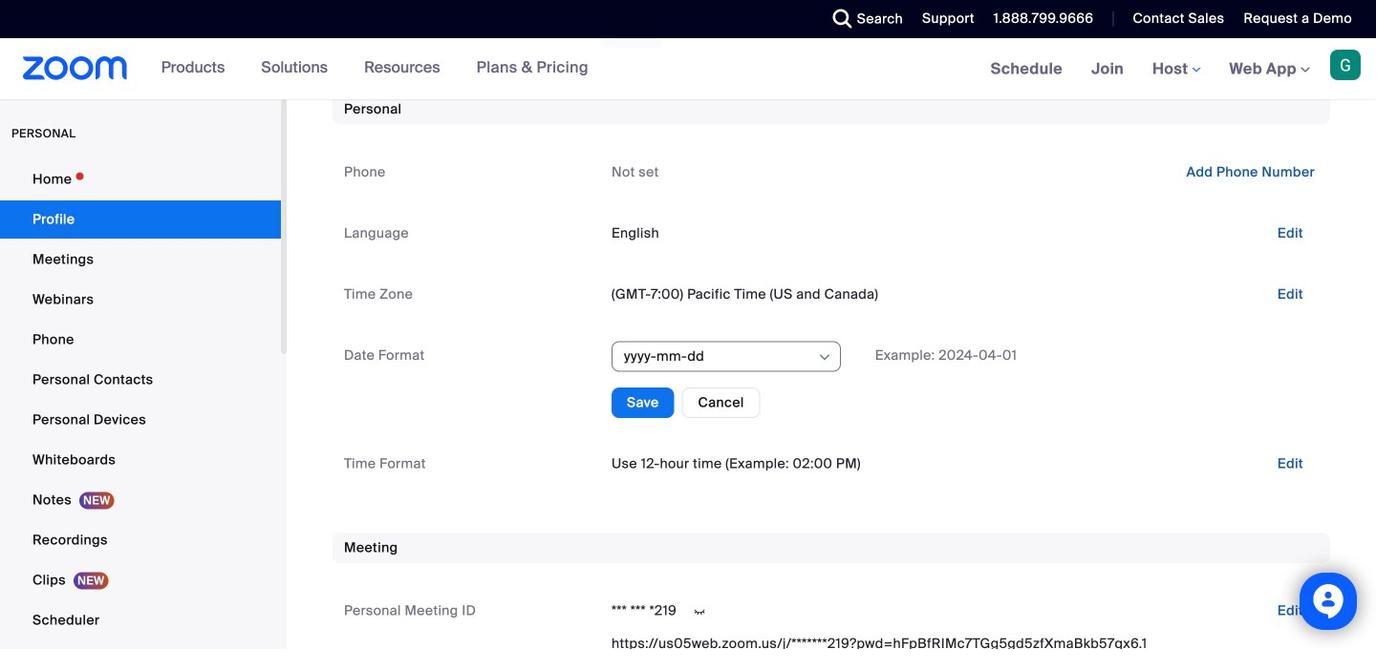 Task type: locate. For each thing, give the bounding box(es) containing it.
zoom logo image
[[23, 56, 128, 80]]

meetings navigation
[[977, 38, 1376, 101]]

banner
[[0, 38, 1376, 101]]

personal menu menu
[[0, 161, 281, 650]]

show personal meeting id image
[[685, 604, 715, 621]]



Task type: describe. For each thing, give the bounding box(es) containing it.
profile picture image
[[1331, 50, 1361, 80]]

product information navigation
[[147, 38, 603, 99]]



Task type: vqa. For each thing, say whether or not it's contained in the screenshot.
Show Personal Meeting ID image in the bottom of the page
yes



